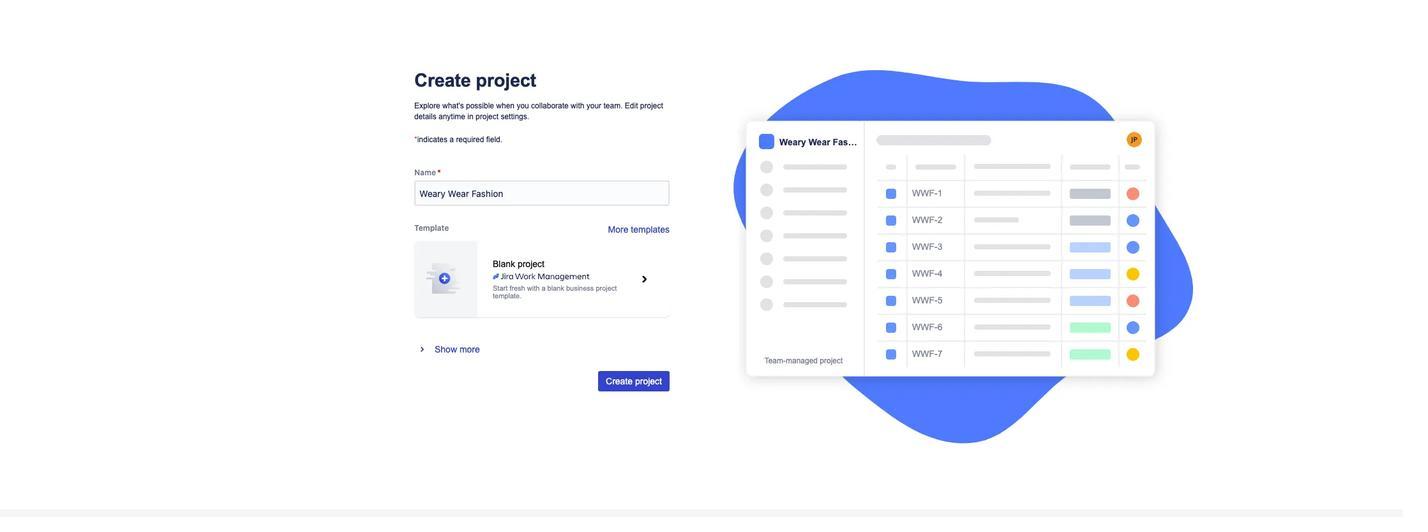 Task type: describe. For each thing, give the bounding box(es) containing it.
name *
[[414, 168, 441, 178]]

* indicates a required field.
[[414, 136, 503, 144]]

project inside button
[[635, 377, 662, 387]]

start fresh with a blank business project template.
[[493, 285, 617, 300]]

fashion
[[833, 137, 867, 147]]

wwf-4
[[912, 269, 943, 279]]

required
[[456, 136, 484, 144]]

wwf-2
[[912, 215, 943, 225]]

more
[[460, 345, 480, 355]]

show more button
[[414, 339, 485, 362]]

edit
[[625, 102, 638, 110]]

collaborate
[[531, 102, 569, 110]]

wwf-6
[[912, 322, 943, 333]]

wwf- inside the wwf-7 team-managed project
[[912, 349, 938, 359]]

0 horizontal spatial create project
[[414, 70, 536, 91]]

with inside explore what's possible when you collaborate with your team. edit project details anytime in project settings.
[[571, 102, 584, 110]]

2
[[938, 215, 943, 225]]

wwf- for wwf-6
[[912, 322, 938, 333]]

6
[[938, 322, 943, 333]]

more
[[608, 225, 629, 235]]

team-
[[765, 357, 786, 366]]

template.
[[493, 293, 522, 300]]

managed
[[786, 357, 818, 366]]

with inside start fresh with a blank business project template.
[[527, 285, 540, 293]]

show more
[[435, 345, 480, 355]]

0 horizontal spatial a
[[450, 136, 454, 144]]

templates
[[631, 225, 670, 235]]

wwf- for wwf-5
[[912, 296, 938, 306]]

project inside the wwf-7 team-managed project
[[820, 357, 843, 366]]

wwf- for wwf-3
[[912, 242, 938, 252]]

when
[[496, 102, 515, 110]]

Try a team name, project goal, milestone... field
[[416, 182, 668, 205]]

details
[[414, 112, 437, 121]]

3
[[938, 242, 943, 252]]

wwf-7 team-managed project
[[765, 349, 943, 366]]

0 horizontal spatial create
[[414, 70, 471, 91]]

name
[[414, 168, 436, 178]]

wwf-3
[[912, 242, 943, 252]]

blank project
[[493, 259, 545, 270]]



Task type: locate. For each thing, give the bounding box(es) containing it.
start
[[493, 285, 508, 293]]

1 vertical spatial *
[[437, 168, 441, 178]]

with right fresh
[[527, 285, 540, 293]]

explore what's possible when you collaborate with your team. edit project details anytime in project settings.
[[414, 102, 663, 121]]

7 wwf- from the top
[[912, 349, 938, 359]]

wwf- up wwf-2
[[912, 188, 938, 199]]

wwf-
[[912, 188, 938, 199], [912, 215, 938, 225], [912, 242, 938, 252], [912, 269, 938, 279], [912, 296, 938, 306], [912, 322, 938, 333], [912, 349, 938, 359]]

1 vertical spatial with
[[527, 285, 540, 293]]

a left required
[[450, 136, 454, 144]]

project
[[476, 70, 536, 91], [640, 102, 663, 110], [476, 112, 499, 121], [518, 259, 545, 270], [596, 285, 617, 293], [820, 357, 843, 366], [635, 377, 662, 387]]

4 wwf- from the top
[[912, 269, 938, 279]]

3 wwf- from the top
[[912, 242, 938, 252]]

wwf-5
[[912, 296, 943, 306]]

0 vertical spatial a
[[450, 136, 454, 144]]

1 vertical spatial create
[[606, 377, 633, 387]]

what's
[[442, 102, 464, 110]]

your
[[587, 102, 602, 110]]

* down details
[[414, 136, 417, 144]]

1
[[938, 188, 943, 199]]

create inside button
[[606, 377, 633, 387]]

weary
[[780, 137, 806, 147]]

possible
[[466, 102, 494, 110]]

wwf- down wwf-4
[[912, 296, 938, 306]]

*
[[414, 136, 417, 144], [437, 168, 441, 178]]

* right name
[[437, 168, 441, 178]]

fresh
[[510, 285, 525, 293]]

1 horizontal spatial create
[[606, 377, 633, 387]]

create project inside create project button
[[606, 377, 662, 387]]

5 wwf- from the top
[[912, 296, 938, 306]]

change template image
[[634, 270, 654, 290]]

1 vertical spatial a
[[542, 285, 546, 293]]

a
[[450, 136, 454, 144], [542, 285, 546, 293]]

0 horizontal spatial with
[[527, 285, 540, 293]]

0 vertical spatial create
[[414, 70, 471, 91]]

more templates button
[[608, 224, 670, 236]]

with left your
[[571, 102, 584, 110]]

1 wwf- from the top
[[912, 188, 938, 199]]

blank
[[548, 285, 564, 293]]

more templates
[[608, 225, 670, 235]]

wwf- up wwf-5
[[912, 269, 938, 279]]

settings.
[[501, 112, 529, 121]]

weary wear fashion
[[780, 137, 867, 147]]

illustration showing preview of jira project interface after the project creation is done image
[[734, 70, 1193, 444]]

wwf- down wwf-5
[[912, 322, 938, 333]]

create project
[[414, 70, 536, 91], [606, 377, 662, 387]]

jira work management image
[[493, 272, 590, 282], [493, 272, 590, 282]]

you
[[517, 102, 529, 110]]

wear
[[809, 137, 830, 147]]

create project button
[[598, 372, 670, 392]]

team.
[[604, 102, 623, 110]]

blank
[[493, 259, 515, 270]]

6 wwf- from the top
[[912, 322, 938, 333]]

1 vertical spatial create project
[[606, 377, 662, 387]]

template
[[414, 224, 449, 233]]

0 vertical spatial *
[[414, 136, 417, 144]]

0 vertical spatial create project
[[414, 70, 536, 91]]

anytime
[[439, 112, 465, 121]]

a left blank
[[542, 285, 546, 293]]

wwf- up wwf-4
[[912, 242, 938, 252]]

1 horizontal spatial with
[[571, 102, 584, 110]]

1 horizontal spatial create project
[[606, 377, 662, 387]]

show
[[435, 345, 457, 355]]

explore
[[414, 102, 440, 110]]

wwf- for wwf-4
[[912, 269, 938, 279]]

a inside start fresh with a blank business project template.
[[542, 285, 546, 293]]

wwf- down wwf-6
[[912, 349, 938, 359]]

1 horizontal spatial *
[[437, 168, 441, 178]]

1 horizontal spatial a
[[542, 285, 546, 293]]

wwf- down wwf-1
[[912, 215, 938, 225]]

wwf- for wwf-2
[[912, 215, 938, 225]]

indicates
[[417, 136, 448, 144]]

field.
[[486, 136, 503, 144]]

wwf- for wwf-1
[[912, 188, 938, 199]]

business
[[566, 285, 594, 293]]

in
[[468, 112, 474, 121]]

2 wwf- from the top
[[912, 215, 938, 225]]

project inside start fresh with a blank business project template.
[[596, 285, 617, 293]]

7
[[938, 349, 943, 359]]

5
[[938, 296, 943, 306]]

create
[[414, 70, 471, 91], [606, 377, 633, 387]]

0 horizontal spatial *
[[414, 136, 417, 144]]

wwf-1
[[912, 188, 943, 199]]

with
[[571, 102, 584, 110], [527, 285, 540, 293]]

4
[[938, 269, 943, 279]]

0 vertical spatial with
[[571, 102, 584, 110]]



Task type: vqa. For each thing, say whether or not it's contained in the screenshot.
the more in the Learn more button
no



